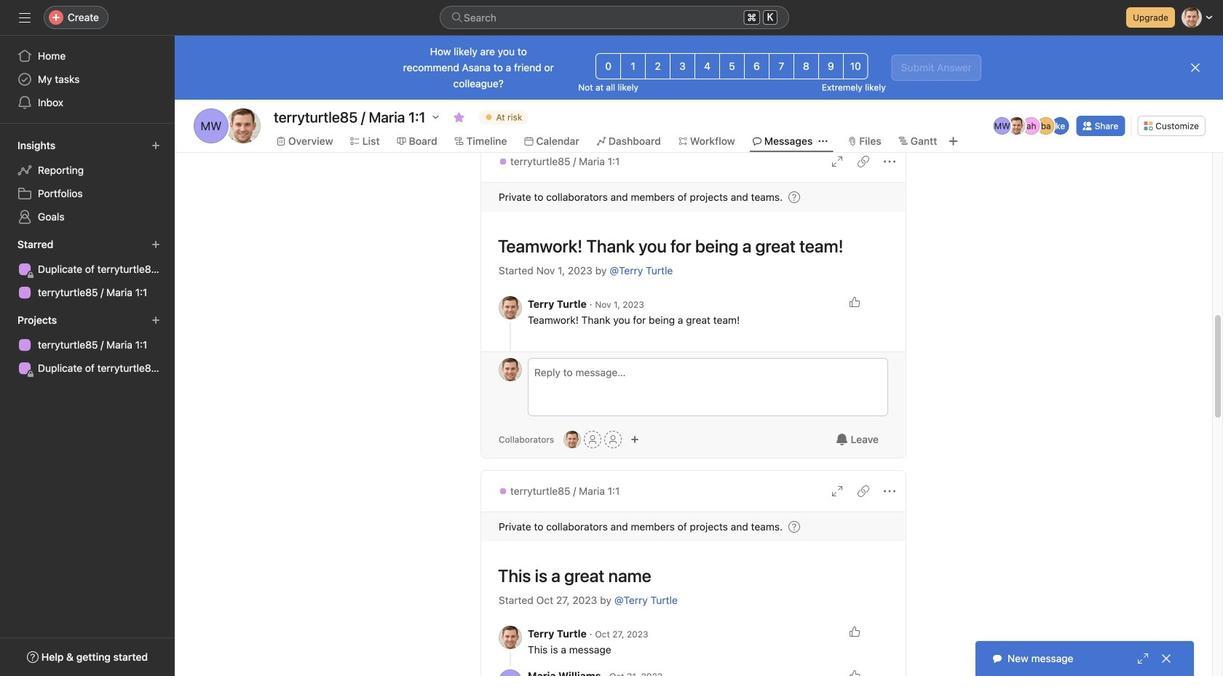 Task type: locate. For each thing, give the bounding box(es) containing it.
1 vertical spatial 0 likes. click to like this message comment image
[[849, 626, 861, 638]]

option group
[[596, 53, 868, 79]]

copy link image
[[858, 486, 869, 497]]

remove from starred image
[[453, 111, 465, 123]]

0 vertical spatial open user profile image
[[499, 296, 522, 320]]

full screen image left copy link icon
[[832, 156, 843, 167]]

add or remove collaborators image
[[564, 431, 581, 449], [631, 435, 639, 444]]

1 0 likes. click to like this message comment image from the top
[[849, 296, 861, 308]]

None radio
[[596, 53, 621, 79], [621, 53, 646, 79], [645, 53, 671, 79], [670, 53, 695, 79], [695, 53, 720, 79], [769, 53, 794, 79], [843, 53, 868, 79], [596, 53, 621, 79], [621, 53, 646, 79], [645, 53, 671, 79], [670, 53, 695, 79], [695, 53, 720, 79], [769, 53, 794, 79], [843, 53, 868, 79]]

2 0 likes. click to like this message comment image from the top
[[849, 626, 861, 638]]

more actions image
[[884, 156, 896, 167]]

expand new message image
[[1137, 653, 1149, 665]]

full screen image left copy link image
[[832, 486, 843, 497]]

0 likes. click to like this message comment image
[[849, 296, 861, 308], [849, 626, 861, 638]]

0 horizontal spatial add or remove collaborators image
[[564, 431, 581, 449]]

open user profile image
[[499, 296, 522, 320], [499, 358, 522, 382], [499, 626, 522, 649]]

0 vertical spatial full screen image
[[832, 156, 843, 167]]

add tab image
[[948, 135, 959, 147]]

1 open user profile image from the top
[[499, 296, 522, 320]]

2 full screen image from the top
[[832, 486, 843, 497]]

close image
[[1161, 653, 1172, 665]]

full screen image
[[832, 156, 843, 167], [832, 486, 843, 497]]

1 vertical spatial full screen image
[[832, 486, 843, 497]]

3 open user profile image from the top
[[499, 626, 522, 649]]

1 vertical spatial open user profile image
[[499, 358, 522, 382]]

copy link image
[[858, 156, 869, 167]]

global element
[[0, 36, 175, 123]]

Conversation Name text field
[[489, 229, 888, 263]]

2 vertical spatial open user profile image
[[499, 626, 522, 649]]

1 full screen image from the top
[[832, 156, 843, 167]]

hide sidebar image
[[19, 12, 31, 23]]

None field
[[440, 6, 789, 29]]

open user profile image for conversation name text field
[[499, 626, 522, 649]]

None radio
[[719, 53, 745, 79], [744, 53, 770, 79], [794, 53, 819, 79], [818, 53, 844, 79], [719, 53, 745, 79], [744, 53, 770, 79], [794, 53, 819, 79], [818, 53, 844, 79]]

new insights image
[[151, 141, 160, 150]]

0 vertical spatial 0 likes. click to like this message comment image
[[849, 296, 861, 308]]



Task type: vqa. For each thing, say whether or not it's contained in the screenshot.
26
no



Task type: describe. For each thing, give the bounding box(es) containing it.
more actions image
[[884, 486, 896, 497]]

1 horizontal spatial add or remove collaborators image
[[631, 435, 639, 444]]

2 open user profile image from the top
[[499, 358, 522, 382]]

0 likes. click to like this message comment image for conversation name text field
[[849, 626, 861, 638]]

dismiss image
[[1190, 62, 1201, 74]]

insights element
[[0, 133, 175, 232]]

open user profile image for conversation name text box
[[499, 296, 522, 320]]

0 likes. click to like this message comment image for conversation name text box
[[849, 296, 861, 308]]

full screen image for copy link image
[[832, 486, 843, 497]]

projects element
[[0, 307, 175, 383]]

full screen image for copy link icon
[[832, 156, 843, 167]]

Conversation Name text field
[[489, 559, 888, 593]]

0 likes. click to like this message comment image
[[849, 670, 861, 676]]

starred element
[[0, 232, 175, 307]]

tab actions image
[[819, 137, 827, 146]]

Search tasks, projects, and more text field
[[440, 6, 789, 29]]



